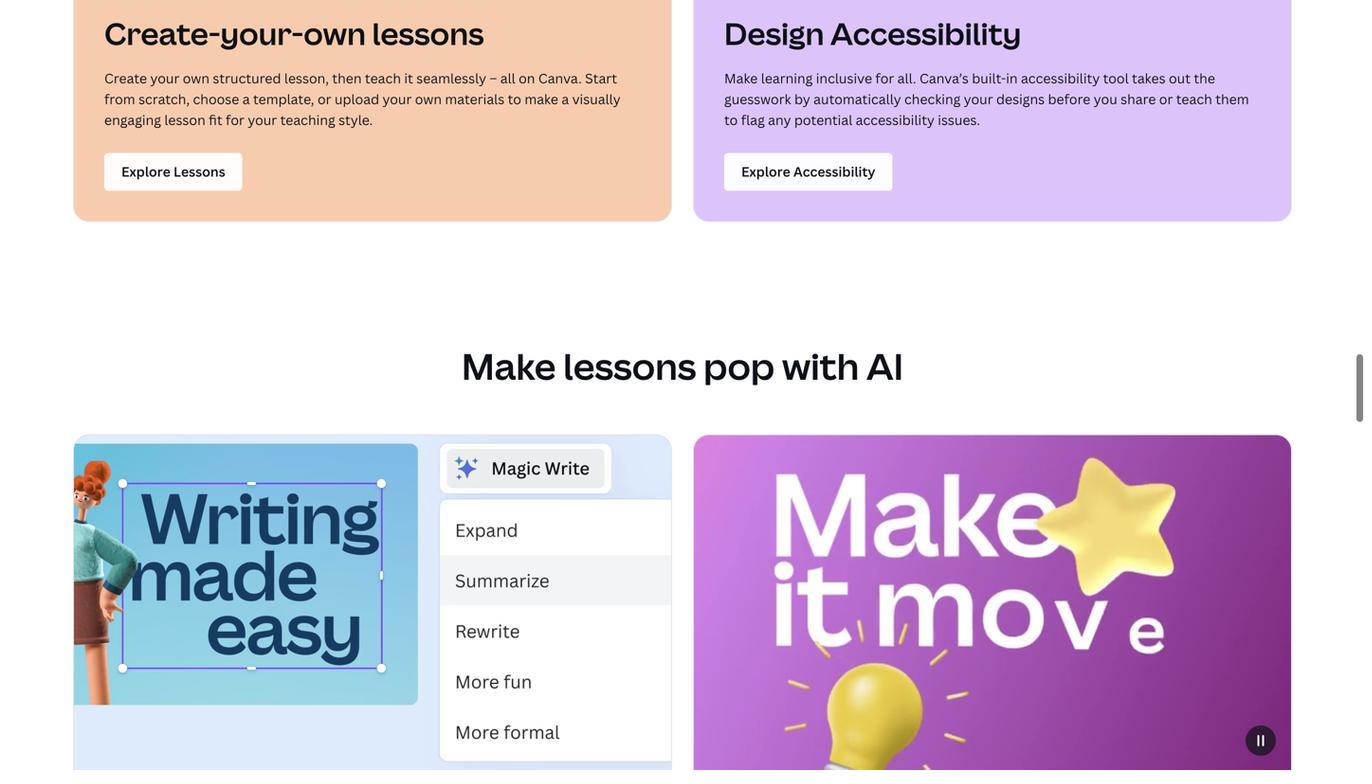 Task type: describe. For each thing, give the bounding box(es) containing it.
any
[[768, 111, 791, 129]]

0 horizontal spatial accessibility
[[856, 111, 935, 129]]

own for your
[[183, 69, 210, 87]]

create-your-own lessons
[[104, 13, 484, 54]]

make for make lessons pop with ai
[[462, 342, 556, 391]]

make learning inclusive for all. canva's built-in accessibility tool takes out the guesswork by automatically checking your designs before you share or teach them to flag any potential accessibility issues.
[[724, 69, 1249, 129]]

ai
[[867, 342, 904, 391]]

it
[[404, 69, 413, 87]]

choose
[[193, 90, 239, 108]]

make for make learning inclusive for all. canva's built-in accessibility tool takes out the guesswork by automatically checking your designs before you share or teach them to flag any potential accessibility issues.
[[724, 69, 758, 87]]

or inside create your own structured lesson, then teach it seamlessly – all on canva. start from scratch, choose a template, or upload your own materials to make a visually engaging lesson fit for your teaching style.
[[318, 90, 331, 108]]

or inside make learning inclusive for all. canva's built-in accessibility tool takes out the guesswork by automatically checking your designs before you share or teach them to flag any potential accessibility issues.
[[1159, 90, 1173, 108]]

potential
[[794, 111, 853, 129]]

to inside create your own structured lesson, then teach it seamlessly – all on canva. start from scratch, choose a template, or upload your own materials to make a visually engaging lesson fit for your teaching style.
[[508, 90, 521, 108]]

all
[[500, 69, 516, 87]]

to inside make learning inclusive for all. canva's built-in accessibility tool takes out the guesswork by automatically checking your designs before you share or teach them to flag any potential accessibility issues.
[[724, 111, 738, 129]]

make
[[525, 90, 558, 108]]

guesswork
[[724, 90, 791, 108]]

scratch,
[[138, 90, 190, 108]]

canva.
[[538, 69, 582, 87]]

style.
[[339, 111, 373, 129]]

own for your-
[[304, 13, 366, 54]]

materials
[[445, 90, 505, 108]]

them
[[1216, 90, 1249, 108]]

on
[[519, 69, 535, 87]]

inclusive
[[816, 69, 872, 87]]

upload
[[335, 90, 379, 108]]

you
[[1094, 90, 1118, 108]]

from
[[104, 90, 135, 108]]

your down template,
[[248, 111, 277, 129]]

then
[[332, 69, 362, 87]]

teach inside create your own structured lesson, then teach it seamlessly – all on canva. start from scratch, choose a template, or upload your own materials to make a visually engaging lesson fit for your teaching style.
[[365, 69, 401, 87]]

make lessons pop with ai
[[462, 342, 904, 391]]

all.
[[898, 69, 917, 87]]

out
[[1169, 69, 1191, 87]]

0 horizontal spatial lessons
[[372, 13, 484, 54]]

design accessibility
[[724, 13, 1022, 54]]

your up 'scratch,'
[[150, 69, 180, 87]]

engaging
[[104, 111, 161, 129]]

2 a from the left
[[562, 90, 569, 108]]



Task type: locate. For each thing, give the bounding box(es) containing it.
1 horizontal spatial own
[[304, 13, 366, 54]]

teaching
[[280, 111, 335, 129]]

template,
[[253, 90, 314, 108]]

pop
[[704, 342, 775, 391]]

the
[[1194, 69, 1215, 87]]

your down built-
[[964, 90, 993, 108]]

1 vertical spatial own
[[183, 69, 210, 87]]

or
[[318, 90, 331, 108], [1159, 90, 1173, 108]]

tool
[[1103, 69, 1129, 87]]

0 vertical spatial teach
[[365, 69, 401, 87]]

learning
[[761, 69, 813, 87]]

lesson,
[[284, 69, 329, 87]]

share
[[1121, 90, 1156, 108]]

make inside make learning inclusive for all. canva's built-in accessibility tool takes out the guesswork by automatically checking your designs before you share or teach them to flag any potential accessibility issues.
[[724, 69, 758, 87]]

or up the teaching
[[318, 90, 331, 108]]

0 horizontal spatial own
[[183, 69, 210, 87]]

0 horizontal spatial to
[[508, 90, 521, 108]]

create
[[104, 69, 147, 87]]

1 or from the left
[[318, 90, 331, 108]]

lessons
[[372, 13, 484, 54], [563, 342, 696, 391]]

canva's
[[920, 69, 969, 87]]

built-
[[972, 69, 1006, 87]]

1 horizontal spatial to
[[724, 111, 738, 129]]

1 vertical spatial accessibility
[[856, 111, 935, 129]]

teach down the
[[1176, 90, 1212, 108]]

0 vertical spatial lessons
[[372, 13, 484, 54]]

1 vertical spatial lessons
[[563, 342, 696, 391]]

accessibility down checking in the right top of the page
[[856, 111, 935, 129]]

1 horizontal spatial accessibility
[[1021, 69, 1100, 87]]

your inside make learning inclusive for all. canva's built-in accessibility tool takes out the guesswork by automatically checking your designs before you share or teach them to flag any potential accessibility issues.
[[964, 90, 993, 108]]

create-
[[104, 13, 220, 54]]

takes
[[1132, 69, 1166, 87]]

to left flag
[[724, 111, 738, 129]]

accessibility
[[830, 13, 1022, 54]]

0 vertical spatial to
[[508, 90, 521, 108]]

or down out
[[1159, 90, 1173, 108]]

designs
[[996, 90, 1045, 108]]

your-
[[220, 13, 304, 54]]

create your own structured lesson, then teach it seamlessly – all on canva. start from scratch, choose a template, or upload your own materials to make a visually engaging lesson fit for your teaching style.
[[104, 69, 621, 129]]

to down all
[[508, 90, 521, 108]]

seamlessly
[[416, 69, 486, 87]]

fit
[[209, 111, 222, 129]]

own
[[304, 13, 366, 54], [183, 69, 210, 87], [415, 90, 442, 108]]

for left all.
[[875, 69, 894, 87]]

a
[[242, 90, 250, 108], [562, 90, 569, 108]]

a down "canva."
[[562, 90, 569, 108]]

1 a from the left
[[242, 90, 250, 108]]

your down it on the left of page
[[383, 90, 412, 108]]

accessibility up before
[[1021, 69, 1100, 87]]

for inside make learning inclusive for all. canva's built-in accessibility tool takes out the guesswork by automatically checking your designs before you share or teach them to flag any potential accessibility issues.
[[875, 69, 894, 87]]

with
[[782, 342, 859, 391]]

0 vertical spatial make
[[724, 69, 758, 87]]

1 horizontal spatial a
[[562, 90, 569, 108]]

own down seamlessly
[[415, 90, 442, 108]]

–
[[490, 69, 497, 87]]

issues.
[[938, 111, 980, 129]]

design
[[724, 13, 824, 54]]

own up the choose
[[183, 69, 210, 87]]

to
[[508, 90, 521, 108], [724, 111, 738, 129]]

0 vertical spatial for
[[875, 69, 894, 87]]

1 vertical spatial for
[[226, 111, 245, 129]]

for inside create your own structured lesson, then teach it seamlessly – all on canva. start from scratch, choose a template, or upload your own materials to make a visually engaging lesson fit for your teaching style.
[[226, 111, 245, 129]]

a down structured
[[242, 90, 250, 108]]

0 vertical spatial own
[[304, 13, 366, 54]]

2 or from the left
[[1159, 90, 1173, 108]]

accessibility
[[1021, 69, 1100, 87], [856, 111, 935, 129]]

make
[[724, 69, 758, 87], [462, 342, 556, 391]]

0 horizontal spatial or
[[318, 90, 331, 108]]

for
[[875, 69, 894, 87], [226, 111, 245, 129]]

1 vertical spatial make
[[462, 342, 556, 391]]

1 horizontal spatial or
[[1159, 90, 1173, 108]]

teach inside make learning inclusive for all. canva's built-in accessibility tool takes out the guesswork by automatically checking your designs before you share or teach them to flag any potential accessibility issues.
[[1176, 90, 1212, 108]]

flag
[[741, 111, 765, 129]]

1 horizontal spatial make
[[724, 69, 758, 87]]

2 horizontal spatial own
[[415, 90, 442, 108]]

by
[[795, 90, 810, 108]]

0 horizontal spatial teach
[[365, 69, 401, 87]]

teach left it on the left of page
[[365, 69, 401, 87]]

1 vertical spatial to
[[724, 111, 738, 129]]

lesson
[[164, 111, 206, 129]]

1 horizontal spatial for
[[875, 69, 894, 87]]

your
[[150, 69, 180, 87], [383, 90, 412, 108], [964, 90, 993, 108], [248, 111, 277, 129]]

1 vertical spatial teach
[[1176, 90, 1212, 108]]

0 vertical spatial accessibility
[[1021, 69, 1100, 87]]

0 horizontal spatial for
[[226, 111, 245, 129]]

in
[[1006, 69, 1018, 87]]

0 horizontal spatial a
[[242, 90, 250, 108]]

structured
[[213, 69, 281, 87]]

own up then
[[304, 13, 366, 54]]

0 horizontal spatial make
[[462, 342, 556, 391]]

start
[[585, 69, 617, 87]]

before
[[1048, 90, 1091, 108]]

automatically
[[814, 90, 901, 108]]

checking
[[905, 90, 961, 108]]

for right fit
[[226, 111, 245, 129]]

1 horizontal spatial lessons
[[563, 342, 696, 391]]

visually
[[572, 90, 621, 108]]

1 horizontal spatial teach
[[1176, 90, 1212, 108]]

2 vertical spatial own
[[415, 90, 442, 108]]

teach
[[365, 69, 401, 87], [1176, 90, 1212, 108]]



Task type: vqa. For each thing, say whether or not it's contained in the screenshot.
Create your own structured lesson, then teach it seamlessly – all on Canva. Start from scratch, choose a template, or upload your own materials to make a visually engaging lesson fit for your teaching style.
yes



